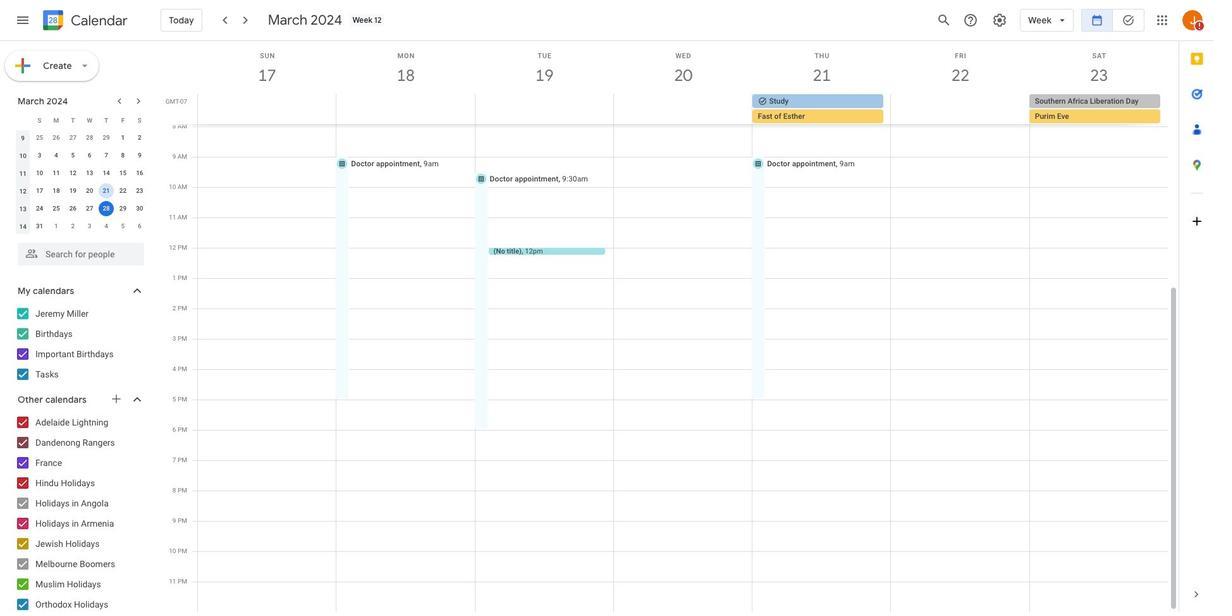 Task type: locate. For each thing, give the bounding box(es) containing it.
row group inside march 2024 grid
[[15, 129, 148, 235]]

28, today element
[[99, 201, 114, 216]]

add other calendars image
[[110, 393, 123, 406]]

13 element
[[82, 166, 97, 181]]

8 element
[[115, 148, 131, 163]]

column header
[[15, 111, 31, 129]]

main drawer image
[[15, 13, 30, 28]]

1 element
[[115, 130, 131, 146]]

24 element
[[32, 201, 47, 216]]

february 26 element
[[49, 130, 64, 146]]

heading
[[68, 13, 128, 28]]

19 element
[[65, 183, 81, 199]]

Search for people text field
[[25, 243, 137, 266]]

tab list
[[1180, 41, 1215, 577]]

29 element
[[115, 201, 131, 216]]

april 5 element
[[115, 219, 131, 234]]

20 element
[[82, 183, 97, 199]]

18 element
[[49, 183, 64, 199]]

cell
[[198, 94, 337, 125], [337, 94, 475, 125], [475, 94, 614, 125], [614, 94, 753, 125], [753, 94, 891, 125], [891, 94, 1030, 125], [1030, 94, 1169, 125], [98, 182, 115, 200], [98, 200, 115, 218]]

april 3 element
[[82, 219, 97, 234]]

None search field
[[0, 238, 157, 266]]

22 element
[[115, 183, 131, 199]]

row group
[[15, 129, 148, 235]]

16 element
[[132, 166, 147, 181]]

5 element
[[65, 148, 81, 163]]

11 element
[[49, 166, 64, 181]]

3 element
[[32, 148, 47, 163]]

row
[[192, 94, 1179, 125], [15, 111, 148, 129], [15, 129, 148, 147], [15, 147, 148, 164], [15, 164, 148, 182], [15, 182, 148, 200], [15, 200, 148, 218], [15, 218, 148, 235]]

12 element
[[65, 166, 81, 181]]

my calendars list
[[3, 304, 157, 385]]

april 2 element
[[65, 219, 81, 234]]

grid
[[162, 41, 1179, 612]]



Task type: describe. For each thing, give the bounding box(es) containing it.
february 29 element
[[99, 130, 114, 146]]

30 element
[[132, 201, 147, 216]]

4 element
[[49, 148, 64, 163]]

26 element
[[65, 201, 81, 216]]

31 element
[[32, 219, 47, 234]]

6 element
[[82, 148, 97, 163]]

settings menu image
[[993, 13, 1008, 28]]

17 element
[[32, 183, 47, 199]]

march 2024 grid
[[12, 111, 148, 235]]

7 element
[[99, 148, 114, 163]]

april 1 element
[[49, 219, 64, 234]]

other calendars list
[[3, 412, 157, 612]]

23 element
[[132, 183, 147, 199]]

heading inside calendar element
[[68, 13, 128, 28]]

15 element
[[115, 166, 131, 181]]

february 28 element
[[82, 130, 97, 146]]

10 element
[[32, 166, 47, 181]]

9 element
[[132, 148, 147, 163]]

27 element
[[82, 201, 97, 216]]

february 27 element
[[65, 130, 81, 146]]

february 25 element
[[32, 130, 47, 146]]

25 element
[[49, 201, 64, 216]]

calendar element
[[40, 8, 128, 35]]

april 6 element
[[132, 219, 147, 234]]

21 element
[[99, 183, 114, 199]]

2 element
[[132, 130, 147, 146]]

column header inside march 2024 grid
[[15, 111, 31, 129]]

april 4 element
[[99, 219, 114, 234]]

14 element
[[99, 166, 114, 181]]



Task type: vqa. For each thing, say whether or not it's contained in the screenshot.
7 element
yes



